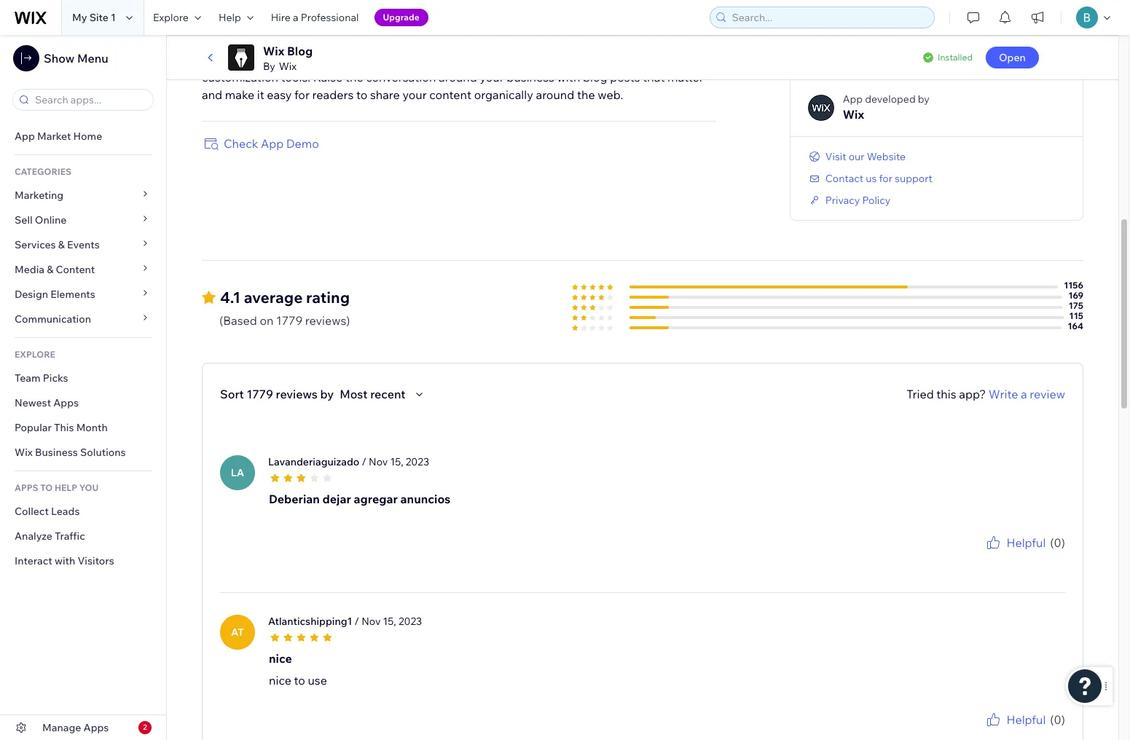 Task type: vqa. For each thing, say whether or not it's contained in the screenshot.
anuncios
yes



Task type: locate. For each thing, give the bounding box(es) containing it.
1 helpful button from the top
[[985, 535, 1047, 552]]

1 vertical spatial 1779
[[247, 387, 273, 402]]

0 vertical spatial thank
[[950, 552, 975, 563]]

2 (0) from the top
[[1051, 713, 1066, 728]]

media & content
[[15, 263, 95, 276]]

2 horizontal spatial app
[[843, 93, 863, 106]]

open
[[1000, 51, 1027, 64]]

analyze traffic link
[[0, 524, 166, 549]]

1779 right the on
[[276, 314, 303, 328]]

/
[[362, 456, 367, 469], [355, 615, 359, 629]]

(based on 1779 reviews)
[[219, 314, 350, 328]]

2 vertical spatial for
[[994, 729, 1006, 740]]

/ right atlanticshipping1
[[355, 615, 359, 629]]

popular
[[15, 421, 52, 435]]

1 vertical spatial /
[[355, 615, 359, 629]]

helpful button
[[985, 535, 1047, 552], [985, 712, 1047, 729]]

0 horizontal spatial &
[[47, 263, 54, 276]]

/ up deberian dejar agregar anuncios
[[362, 456, 367, 469]]

nov right atlanticshipping1
[[362, 615, 381, 629]]

feedback for lavanderiaguizado / nov 15, 2023
[[1028, 552, 1066, 563]]

a right write
[[1022, 387, 1028, 402]]

your
[[1008, 552, 1026, 563], [1008, 729, 1026, 740]]

by
[[263, 60, 275, 73]]

developed
[[866, 93, 916, 106]]

feedback for atlanticshipping1 / nov 15, 2023
[[1028, 729, 1066, 740]]

1 vertical spatial 15,
[[383, 615, 396, 629]]

app inside "link"
[[15, 130, 35, 143]]

app?
[[960, 387, 987, 402]]

feedback
[[1028, 552, 1066, 563], [1028, 729, 1066, 740]]

1 vertical spatial helpful
[[1007, 713, 1047, 728]]

0 horizontal spatial apps
[[53, 397, 79, 410]]

0 vertical spatial nov
[[369, 456, 388, 469]]

0 vertical spatial helpful button
[[985, 535, 1047, 552]]

your for lavanderiaguizado / nov 15, 2023
[[1008, 552, 1026, 563]]

0 vertical spatial a
[[293, 11, 299, 24]]

by inside app developed by wix
[[919, 93, 930, 106]]

apps
[[15, 483, 38, 494]]

team picks
[[15, 372, 68, 385]]

wix inside app developed by wix
[[843, 107, 865, 122]]

explore
[[15, 349, 55, 360]]

1 vertical spatial nov
[[362, 615, 381, 629]]

free apps link
[[808, 26, 879, 43]]

1 you from the top
[[977, 552, 992, 563]]

newest apps link
[[0, 391, 166, 416]]

for for lavanderiaguizado / nov 15, 2023
[[994, 552, 1006, 563]]

1779 right sort
[[247, 387, 273, 402]]

review
[[1031, 387, 1066, 402]]

atlanticshipping1
[[268, 615, 352, 629]]

2 you from the top
[[977, 729, 992, 740]]

/ for atlanticshipping1
[[355, 615, 359, 629]]

2023 for atlanticshipping1 / nov 15, 2023
[[399, 615, 422, 629]]

0 vertical spatial feedback
[[1028, 552, 1066, 563]]

marketing link
[[0, 183, 166, 208]]

2 feedback from the top
[[1028, 729, 1066, 740]]

services
[[15, 238, 56, 252]]

apps right manage
[[84, 722, 109, 735]]

lavanderiaguizado / nov 15, 2023
[[268, 456, 429, 469]]

by
[[919, 93, 930, 106], [320, 387, 334, 402]]

2023 for lavanderiaguizado / nov 15, 2023
[[406, 456, 429, 469]]

4.1 average rating
[[220, 288, 350, 307]]

wix up by
[[263, 44, 285, 58]]

deberian dejar agregar anuncios
[[269, 492, 451, 507]]

0 vertical spatial helpful
[[1007, 536, 1047, 551]]

interact with visitors
[[15, 555, 114, 568]]

0 horizontal spatial 1779
[[247, 387, 273, 402]]

0 vertical spatial 2023
[[406, 456, 429, 469]]

1 vertical spatial feedback
[[1028, 729, 1066, 740]]

0 vertical spatial /
[[362, 456, 367, 469]]

visit our website
[[826, 150, 906, 163]]

15, for atlanticshipping1 / nov 15, 2023
[[383, 615, 396, 629]]

0 vertical spatial 15,
[[390, 456, 404, 469]]

2 horizontal spatial apps
[[841, 28, 866, 41]]

by left "most" in the bottom of the page
[[320, 387, 334, 402]]

2 helpful from the top
[[1007, 713, 1047, 728]]

1 vertical spatial thank you for your feedback
[[950, 729, 1066, 740]]

0 vertical spatial you
[[977, 552, 992, 563]]

home
[[73, 130, 102, 143]]

app left demo
[[261, 136, 284, 151]]

1 vertical spatial 2023
[[399, 615, 422, 629]]

show menu button
[[13, 45, 108, 71]]

apps right free
[[841, 28, 866, 41]]

0 horizontal spatial by
[[320, 387, 334, 402]]

app inside app developed by wix
[[843, 93, 863, 106]]

for
[[880, 172, 893, 185], [994, 552, 1006, 563], [994, 729, 1006, 740]]

1 vertical spatial you
[[977, 729, 992, 740]]

1 vertical spatial your
[[1008, 729, 1026, 740]]

for for atlanticshipping1 / nov 15, 2023
[[994, 729, 1006, 740]]

2 thank from the top
[[950, 729, 975, 740]]

by right developed
[[919, 93, 930, 106]]

wix right by
[[279, 60, 297, 73]]

0 vertical spatial (0)
[[1051, 536, 1066, 551]]

contact us for support link
[[808, 172, 933, 185]]

communication link
[[0, 307, 166, 332]]

hire a professional
[[271, 11, 359, 24]]

sell online link
[[0, 208, 166, 233]]

contact
[[826, 172, 864, 185]]

nice down atlanticshipping1
[[269, 652, 292, 666]]

wix right developed by wix image
[[843, 107, 865, 122]]

write
[[989, 387, 1019, 402]]

0 vertical spatial your
[[1008, 552, 1026, 563]]

reviews)
[[305, 314, 350, 328]]

app left market
[[15, 130, 35, 143]]

app market home
[[15, 130, 102, 143]]

app market home link
[[0, 124, 166, 149]]

free
[[817, 28, 838, 41]]

1 your from the top
[[1008, 552, 1026, 563]]

1779
[[276, 314, 303, 328], [247, 387, 273, 402]]

with
[[55, 555, 75, 568]]

0 horizontal spatial /
[[355, 615, 359, 629]]

0 vertical spatial nice
[[269, 652, 292, 666]]

manage
[[42, 722, 81, 735]]

you
[[977, 552, 992, 563], [977, 729, 992, 740]]

this
[[937, 387, 957, 402]]

15,
[[390, 456, 404, 469], [383, 615, 396, 629]]

2 thank you for your feedback from the top
[[950, 729, 1066, 740]]

upgrade
[[383, 12, 420, 23]]

0 horizontal spatial app
[[15, 130, 35, 143]]

& for content
[[47, 263, 54, 276]]

check
[[224, 136, 258, 151]]

thank you for your feedback for lavanderiaguizado / nov 15, 2023
[[950, 552, 1066, 563]]

developed by wix image
[[808, 95, 835, 121]]

apps up this
[[53, 397, 79, 410]]

1156
[[1065, 280, 1084, 291]]

us
[[866, 172, 877, 185]]

wix down popular
[[15, 446, 33, 459]]

privacy policy
[[826, 194, 891, 207]]

(0) for atlanticshipping1 / nov 15, 2023
[[1051, 713, 1066, 728]]

& inside 'link'
[[47, 263, 54, 276]]

1 horizontal spatial /
[[362, 456, 367, 469]]

app for app market home
[[15, 130, 35, 143]]

1 feedback from the top
[[1028, 552, 1066, 563]]

2 vertical spatial apps
[[84, 722, 109, 735]]

1 vertical spatial &
[[47, 263, 54, 276]]

0 vertical spatial apps
[[841, 28, 866, 41]]

thank
[[950, 552, 975, 563], [950, 729, 975, 740]]

popular this month link
[[0, 416, 166, 440]]

average
[[244, 288, 303, 307]]

& left events
[[58, 238, 65, 252]]

free apps
[[817, 28, 866, 41]]

(based
[[219, 314, 257, 328]]

1 vertical spatial nice
[[269, 674, 292, 688]]

hire a professional link
[[262, 0, 368, 35]]

& right media
[[47, 263, 54, 276]]

0 vertical spatial &
[[58, 238, 65, 252]]

2 helpful button from the top
[[985, 712, 1047, 729]]

0 vertical spatial 1779
[[276, 314, 303, 328]]

1 helpful from the top
[[1007, 536, 1047, 551]]

month
[[76, 421, 108, 435]]

1 horizontal spatial &
[[58, 238, 65, 252]]

at
[[231, 626, 244, 640]]

atlanticshipping1 / nov 15, 2023
[[268, 615, 422, 629]]

1 horizontal spatial a
[[1022, 387, 1028, 402]]

1 thank from the top
[[950, 552, 975, 563]]

4.1
[[220, 288, 241, 307]]

1 vertical spatial (0)
[[1051, 713, 1066, 728]]

wix inside sidebar element
[[15, 446, 33, 459]]

nov up the agregar
[[369, 456, 388, 469]]

0 vertical spatial by
[[919, 93, 930, 106]]

1 horizontal spatial by
[[919, 93, 930, 106]]

la
[[231, 467, 244, 480]]

1 vertical spatial apps
[[53, 397, 79, 410]]

a right hire
[[293, 11, 299, 24]]

2
[[143, 723, 147, 733]]

0 vertical spatial thank you for your feedback
[[950, 552, 1066, 563]]

1 vertical spatial helpful button
[[985, 712, 1047, 729]]

collect leads link
[[0, 499, 166, 524]]

1 vertical spatial for
[[994, 552, 1006, 563]]

nov for atlanticshipping1
[[362, 615, 381, 629]]

1 thank you for your feedback from the top
[[950, 552, 1066, 563]]

169
[[1069, 290, 1084, 301]]

my
[[72, 11, 87, 24]]

wix blog logo image
[[228, 44, 254, 71]]

1 horizontal spatial apps
[[84, 722, 109, 735]]

thank you for your feedback
[[950, 552, 1066, 563], [950, 729, 1066, 740]]

& for events
[[58, 238, 65, 252]]

check app demo link
[[202, 135, 319, 152]]

0 horizontal spatial a
[[293, 11, 299, 24]]

2 your from the top
[[1008, 729, 1026, 740]]

apps for free apps
[[841, 28, 866, 41]]

1 vertical spatial thank
[[950, 729, 975, 740]]

1 (0) from the top
[[1051, 536, 1066, 551]]

app right developed by wix image
[[843, 93, 863, 106]]

nov
[[369, 456, 388, 469], [362, 615, 381, 629]]

sort 1779 reviews by
[[220, 387, 334, 402]]

app developed by wix
[[843, 93, 930, 122]]

nice left to
[[269, 674, 292, 688]]

/ for lavanderiaguizado
[[362, 456, 367, 469]]

you for atlanticshipping1 / nov 15, 2023
[[977, 729, 992, 740]]

wix
[[263, 44, 285, 58], [279, 60, 297, 73], [843, 107, 865, 122], [15, 446, 33, 459]]



Task type: describe. For each thing, give the bounding box(es) containing it.
helpful button for lavanderiaguizado / nov 15, 2023
[[985, 535, 1047, 552]]

show menu
[[44, 51, 108, 66]]

design
[[15, 288, 48, 301]]

you for lavanderiaguizado / nov 15, 2023
[[977, 552, 992, 563]]

deberian
[[269, 492, 320, 507]]

164
[[1069, 321, 1084, 332]]

market
[[37, 130, 71, 143]]

contact us for support
[[826, 172, 933, 185]]

agregar
[[354, 492, 398, 507]]

support
[[895, 172, 933, 185]]

write a review button
[[989, 386, 1066, 403]]

explore
[[153, 11, 189, 24]]

sell online
[[15, 214, 67, 227]]

app for app developed by wix
[[843, 93, 863, 106]]

1 horizontal spatial 1779
[[276, 314, 303, 328]]

most
[[340, 387, 368, 402]]

rating
[[306, 288, 350, 307]]

tried
[[907, 387, 935, 402]]

services & events
[[15, 238, 100, 252]]

thank for atlanticshipping1 / nov 15, 2023
[[950, 729, 975, 740]]

interact
[[15, 555, 52, 568]]

nov for lavanderiaguizado
[[369, 456, 388, 469]]

Search... field
[[728, 7, 930, 28]]

media & content link
[[0, 257, 166, 282]]

apps for newest apps
[[53, 397, 79, 410]]

upgrade button
[[374, 9, 429, 26]]

0 vertical spatial for
[[880, 172, 893, 185]]

help
[[219, 11, 241, 24]]

online
[[35, 214, 67, 227]]

15, for lavanderiaguizado / nov 15, 2023
[[390, 456, 404, 469]]

picks
[[43, 372, 68, 385]]

show
[[44, 51, 75, 66]]

recent
[[371, 387, 406, 402]]

visitors
[[78, 555, 114, 568]]

open button
[[986, 47, 1040, 69]]

nice nice to use
[[269, 652, 327, 688]]

team
[[15, 372, 41, 385]]

services & events link
[[0, 233, 166, 257]]

1 vertical spatial by
[[320, 387, 334, 402]]

2 nice from the top
[[269, 674, 292, 688]]

1
[[111, 11, 116, 24]]

our
[[849, 150, 865, 163]]

collect
[[15, 505, 49, 518]]

interact with visitors link
[[0, 549, 166, 574]]

helpful for atlanticshipping1 / nov 15, 2023
[[1007, 713, 1047, 728]]

hire
[[271, 11, 291, 24]]

elements
[[50, 288, 95, 301]]

check app demo
[[224, 136, 319, 151]]

sort
[[220, 387, 244, 402]]

dejar
[[323, 492, 351, 507]]

you
[[79, 483, 99, 494]]

wix business solutions link
[[0, 440, 166, 465]]

your for atlanticshipping1 / nov 15, 2023
[[1008, 729, 1026, 740]]

solutions
[[80, 446, 126, 459]]

blog
[[287, 44, 313, 58]]

marketing
[[15, 189, 64, 202]]

1 nice from the top
[[269, 652, 292, 666]]

privacy
[[826, 194, 861, 207]]

helpful button for atlanticshipping1 / nov 15, 2023
[[985, 712, 1047, 729]]

design elements link
[[0, 282, 166, 307]]

sidebar element
[[0, 35, 167, 741]]

reviews
[[276, 387, 318, 402]]

site
[[89, 11, 109, 24]]

a inside hire a professional link
[[293, 11, 299, 24]]

apps for manage apps
[[84, 722, 109, 735]]

media
[[15, 263, 44, 276]]

analyze traffic
[[15, 530, 85, 543]]

thank you for your feedback for atlanticshipping1 / nov 15, 2023
[[950, 729, 1066, 740]]

tried this app? write a review
[[907, 387, 1066, 402]]

most recent button
[[340, 386, 428, 403]]

apps to help you
[[15, 483, 99, 494]]

this
[[54, 421, 74, 435]]

team picks link
[[0, 366, 166, 391]]

leads
[[51, 505, 80, 518]]

helpful for lavanderiaguizado / nov 15, 2023
[[1007, 536, 1047, 551]]

to
[[40, 483, 53, 494]]

thank for lavanderiaguizado / nov 15, 2023
[[950, 552, 975, 563]]

design elements
[[15, 288, 95, 301]]

Search apps... field
[[31, 90, 149, 110]]

115
[[1070, 311, 1084, 322]]

to
[[294, 674, 305, 688]]

visit
[[826, 150, 847, 163]]

wix blog by wix
[[263, 44, 313, 73]]

anuncios
[[401, 492, 451, 507]]

website
[[867, 150, 906, 163]]

popular this month
[[15, 421, 108, 435]]

help
[[55, 483, 77, 494]]

communication
[[15, 313, 93, 326]]

1 horizontal spatial app
[[261, 136, 284, 151]]

1 vertical spatial a
[[1022, 387, 1028, 402]]

newest
[[15, 397, 51, 410]]

menu
[[77, 51, 108, 66]]

traffic
[[55, 530, 85, 543]]

collect leads
[[15, 505, 80, 518]]

(0) for lavanderiaguizado / nov 15, 2023
[[1051, 536, 1066, 551]]

analyze
[[15, 530, 52, 543]]

help button
[[210, 0, 262, 35]]



